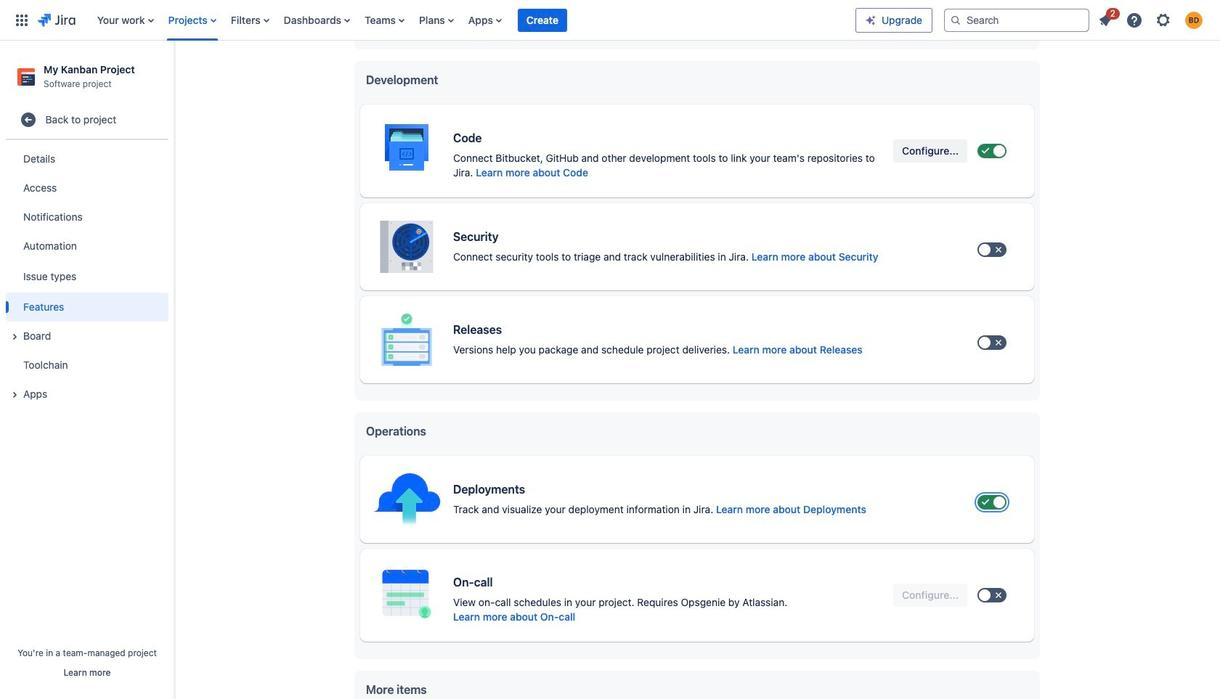 Task type: locate. For each thing, give the bounding box(es) containing it.
0 vertical spatial expand image
[[6, 328, 23, 346]]

primary element
[[9, 0, 856, 40]]

list item
[[518, 0, 567, 40], [1092, 5, 1120, 32]]

0 horizontal spatial list
[[90, 0, 856, 40]]

0 horizontal spatial list item
[[518, 0, 567, 40]]

appswitcher icon image
[[13, 11, 31, 29]]

group
[[6, 140, 168, 413]]

Search field
[[944, 8, 1089, 32]]

settings image
[[1155, 11, 1172, 29]]

expand image
[[6, 328, 23, 346], [6, 387, 23, 404]]

banner
[[0, 0, 1220, 41]]

None search field
[[944, 8, 1089, 32]]

notifications image
[[1097, 11, 1114, 29]]

1 horizontal spatial list item
[[1092, 5, 1120, 32]]

sidebar navigation image
[[158, 58, 190, 87]]

jira image
[[38, 11, 75, 29], [38, 11, 75, 29]]

search image
[[950, 14, 962, 26]]

1 vertical spatial expand image
[[6, 387, 23, 404]]

list
[[90, 0, 856, 40], [1092, 5, 1211, 33]]

help image
[[1126, 11, 1143, 29]]



Task type: describe. For each thing, give the bounding box(es) containing it.
2 expand image from the top
[[6, 387, 23, 404]]

1 horizontal spatial list
[[1092, 5, 1211, 33]]

group inside the sidebar element
[[6, 140, 168, 413]]

sidebar element
[[0, 41, 174, 699]]

1 expand image from the top
[[6, 328, 23, 346]]

your profile and settings image
[[1185, 11, 1203, 29]]

list item inside list
[[1092, 5, 1120, 32]]



Task type: vqa. For each thing, say whether or not it's contained in the screenshot.
"Notifications" image
yes



